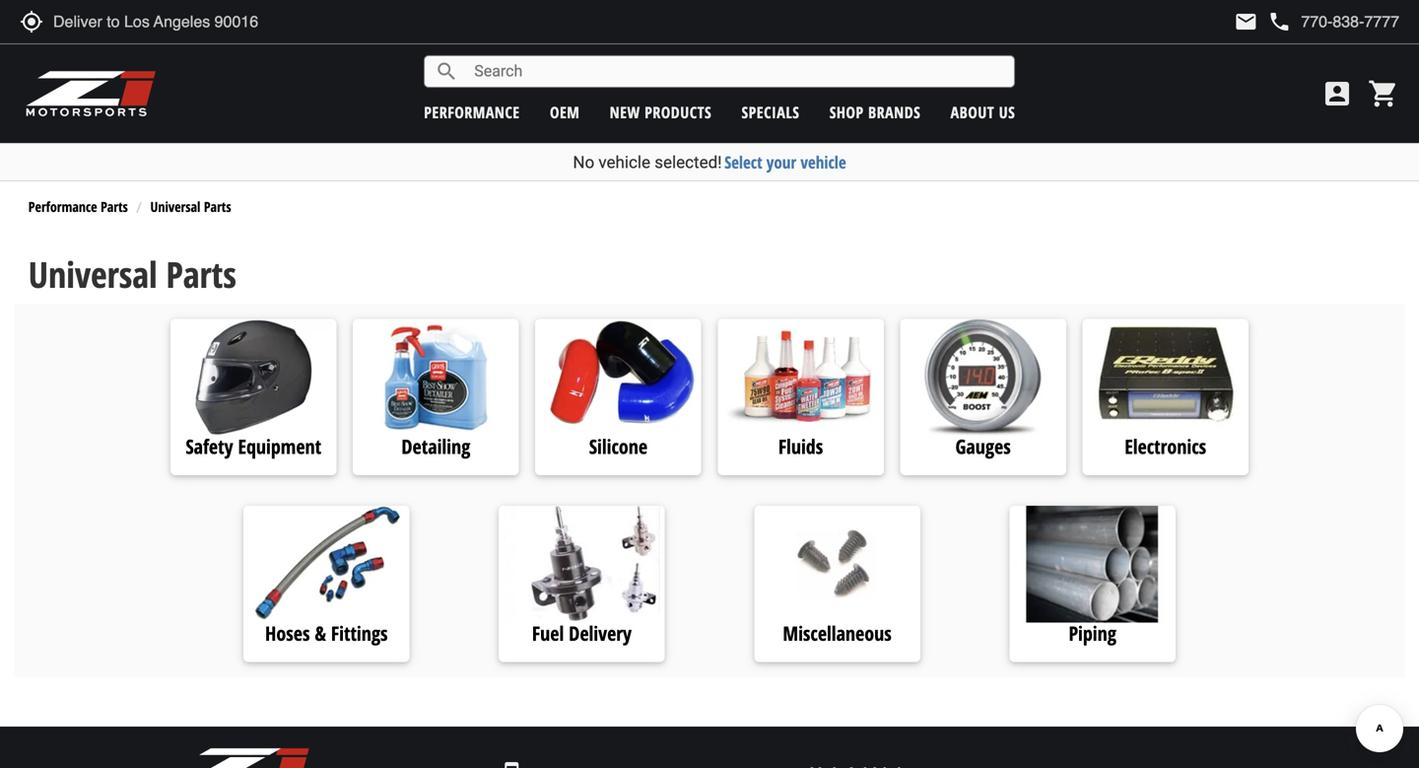 Task type: describe. For each thing, give the bounding box(es) containing it.
1 vertical spatial universal parts
[[28, 250, 236, 298]]

detailing
[[402, 433, 471, 460]]

safety equipment link
[[171, 433, 337, 460]]

select your vehicle link
[[725, 151, 847, 174]]

performance link
[[424, 102, 520, 123]]

piping link
[[1010, 620, 1176, 647]]

about us link
[[951, 102, 1016, 123]]

shop
[[830, 102, 864, 123]]

select
[[725, 151, 763, 174]]

oem
[[550, 102, 580, 123]]

about us
[[951, 102, 1016, 123]]

specials
[[742, 102, 800, 123]]

specials link
[[742, 102, 800, 123]]

0 vertical spatial universal
[[150, 197, 201, 216]]

fittings
[[331, 620, 388, 647]]

parts for performance parts link at the left top
[[101, 197, 128, 216]]

phone link
[[1268, 10, 1400, 34]]

oem link
[[550, 102, 580, 123]]

mail
[[1235, 10, 1258, 34]]

performance parts
[[28, 197, 128, 216]]

hoses
[[265, 620, 310, 647]]

z1 company logo image
[[187, 746, 311, 768]]

mail phone
[[1235, 10, 1292, 34]]

brands
[[869, 102, 921, 123]]

new products
[[610, 102, 712, 123]]

performance
[[28, 197, 97, 216]]

new products link
[[610, 102, 712, 123]]

hoses & fittings
[[265, 620, 388, 647]]

delivery
[[569, 620, 632, 647]]

about
[[951, 102, 995, 123]]

phone
[[1268, 10, 1292, 34]]

electronics link
[[1083, 433, 1249, 460]]

my_location
[[20, 10, 43, 34]]

&
[[315, 620, 326, 647]]

shopping_cart
[[1368, 78, 1400, 109]]

us
[[999, 102, 1016, 123]]

miscellaneous link
[[755, 620, 921, 647]]



Task type: vqa. For each thing, say whether or not it's contained in the screenshot.
the No at the left top
yes



Task type: locate. For each thing, give the bounding box(es) containing it.
products
[[645, 102, 712, 123]]

universal right performance parts link at the left top
[[150, 197, 201, 216]]

fuel delivery
[[532, 620, 632, 647]]

performance
[[424, 102, 520, 123]]

electronics
[[1125, 433, 1207, 460]]

piping
[[1069, 620, 1117, 647]]

safety equipment
[[186, 433, 322, 460]]

account_box link
[[1317, 78, 1359, 109]]

shopping_cart link
[[1363, 78, 1400, 109]]

detailing link
[[353, 433, 519, 460]]

safety
[[186, 433, 233, 460]]

your
[[767, 151, 797, 174]]

miscellaneous
[[783, 620, 892, 647]]

universal parts link
[[150, 197, 231, 216]]

universal down performance parts
[[28, 250, 157, 298]]

0 horizontal spatial vehicle
[[599, 152, 651, 172]]

fluids link
[[718, 433, 884, 460]]

z1 motorsports logo image
[[25, 69, 157, 118]]

mail link
[[1235, 10, 1258, 34]]

vehicle right no
[[599, 152, 651, 172]]

1 horizontal spatial vehicle
[[801, 151, 847, 174]]

performance parts link
[[28, 197, 128, 216]]

fuel
[[532, 620, 564, 647]]

vehicle inside no vehicle selected! select your vehicle
[[599, 152, 651, 172]]

Search search field
[[459, 56, 1015, 87]]

parts
[[101, 197, 128, 216], [204, 197, 231, 216], [166, 250, 236, 298]]

no vehicle selected! select your vehicle
[[573, 151, 847, 174]]

selected!
[[655, 152, 722, 172]]

shop brands
[[830, 102, 921, 123]]

universal
[[150, 197, 201, 216], [28, 250, 157, 298]]

gauges
[[956, 433, 1011, 460]]

fluids
[[779, 433, 823, 460]]

search
[[435, 60, 459, 83]]

universal parts
[[150, 197, 231, 216], [28, 250, 236, 298]]

hoses & fittings link
[[244, 620, 410, 647]]

vehicle right the your
[[801, 151, 847, 174]]

fuel delivery link
[[499, 620, 665, 647]]

shop brands link
[[830, 102, 921, 123]]

account_box
[[1322, 78, 1354, 109]]

equipment
[[238, 433, 322, 460]]

no
[[573, 152, 595, 172]]

vehicle
[[801, 151, 847, 174], [599, 152, 651, 172]]

new
[[610, 102, 640, 123]]

parts for the universal parts link
[[204, 197, 231, 216]]

0 vertical spatial universal parts
[[150, 197, 231, 216]]

silicone
[[589, 433, 648, 460]]

gauges link
[[901, 433, 1067, 460]]

1 vertical spatial universal
[[28, 250, 157, 298]]

silicone link
[[536, 433, 702, 460]]



